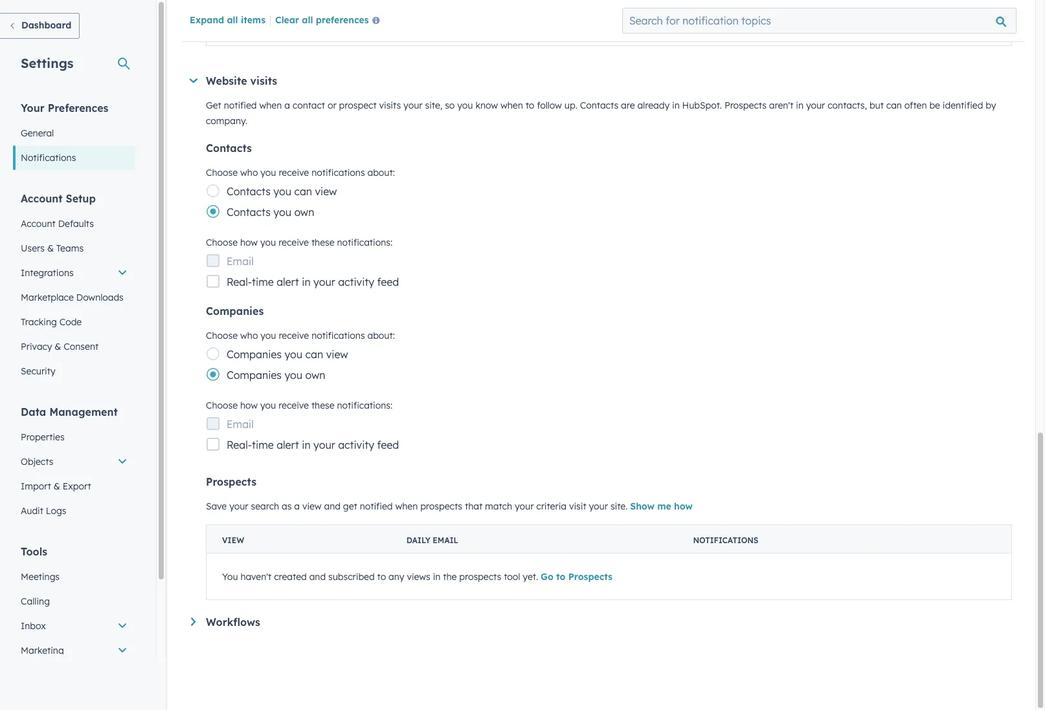 Task type: describe. For each thing, give the bounding box(es) containing it.
tracking code
[[21, 317, 82, 328]]

company.
[[206, 115, 248, 127]]

4 receive from the top
[[278, 400, 309, 412]]

you
[[222, 571, 238, 583]]

requests
[[451, 28, 482, 38]]

own for contacts you own
[[294, 206, 314, 219]]

you haven't created and subscribed to any views in the prospects tool yet. go to prospects
[[222, 571, 612, 583]]

objects
[[21, 456, 53, 468]]

email
[[433, 536, 458, 546]]

account for account setup
[[21, 192, 63, 205]]

dashboard
[[21, 19, 71, 31]]

you down contacts you can view
[[273, 206, 291, 219]]

search
[[251, 501, 279, 513]]

email for contacts you own
[[227, 255, 254, 268]]

but
[[869, 100, 884, 111]]

you up contacts you can view
[[260, 167, 276, 179]]

users & teams link
[[13, 236, 135, 261]]

often
[[904, 100, 927, 111]]

expand
[[190, 14, 224, 26]]

general link
[[13, 121, 135, 146]]

expand all items
[[190, 14, 265, 26]]

notifications: for contacts you can view
[[337, 237, 392, 249]]

0 vertical spatial and
[[324, 501, 341, 513]]

you up contacts you own
[[273, 185, 291, 198]]

marketplace
[[21, 292, 74, 304]]

users
[[21, 243, 45, 254]]

who for contacts
[[240, 167, 258, 179]]

1 vertical spatial notifications
[[693, 536, 758, 546]]

go
[[541, 571, 553, 583]]

portal admin, a user requested a seat. portal admin gets notified whenever a portal user requests a seat.
[[267, 17, 509, 38]]

calling link
[[13, 590, 135, 614]]

haven't
[[241, 571, 271, 583]]

notifications: for companies you can view
[[337, 400, 392, 412]]

2 receive from the top
[[278, 237, 309, 249]]

feed for companies you own
[[377, 439, 399, 452]]

import & export link
[[13, 475, 135, 499]]

subscribed
[[328, 571, 375, 583]]

preferences
[[316, 14, 369, 26]]

companies for companies you can view
[[227, 348, 282, 361]]

or
[[328, 100, 336, 111]]

you up the companies you own
[[285, 348, 302, 361]]

prospects inside get notified when a contact or prospect visits your site, so you know when to follow up. contacts are already in hubspot. prospects aren't in your contacts, but can often be identified by company.
[[725, 100, 767, 111]]

your preferences
[[21, 102, 108, 115]]

admin
[[291, 28, 314, 38]]

privacy & consent
[[21, 341, 99, 353]]

2 horizontal spatial when
[[500, 100, 523, 111]]

notifications link
[[13, 146, 135, 170]]

inbox button
[[13, 614, 135, 639]]

are
[[621, 100, 635, 111]]

notified inside get notified when a contact or prospect visits your site, so you know when to follow up. contacts are already in hubspot. prospects aren't in your contacts, but can often be identified by company.
[[224, 100, 257, 111]]

to for the
[[556, 571, 566, 583]]

account defaults
[[21, 218, 94, 230]]

1 horizontal spatial prospects
[[568, 571, 612, 583]]

companies you own
[[227, 369, 325, 382]]

be
[[929, 100, 940, 111]]

feed for contacts you own
[[377, 276, 399, 289]]

time for contacts
[[252, 276, 274, 289]]

show
[[630, 501, 655, 513]]

that
[[465, 501, 482, 513]]

visit
[[569, 501, 586, 513]]

real- for companies you own
[[227, 439, 252, 452]]

contacts for contacts you can view
[[227, 185, 271, 198]]

marketplace downloads
[[21, 292, 124, 304]]

consent
[[64, 341, 99, 353]]

1 choose from the top
[[206, 167, 238, 179]]

2 vertical spatial how
[[674, 501, 693, 513]]

match
[[485, 501, 512, 513]]

you down the companies you own
[[260, 400, 276, 412]]

0 horizontal spatial seat.
[[409, 17, 430, 28]]

teams
[[56, 243, 84, 254]]

me
[[657, 501, 671, 513]]

to for site,
[[526, 100, 534, 111]]

items
[[241, 14, 265, 26]]

requested
[[356, 17, 399, 28]]

data management
[[21, 406, 118, 419]]

dashboard link
[[0, 13, 80, 39]]

notifications inside your preferences element
[[21, 152, 76, 164]]

marketplace downloads link
[[13, 286, 135, 310]]

can for companies you can view
[[305, 348, 323, 361]]

export
[[63, 481, 91, 493]]

any
[[389, 571, 404, 583]]

view
[[222, 536, 244, 546]]

notifications for companies you can view
[[312, 330, 365, 342]]

clear all preferences
[[275, 14, 369, 26]]

already
[[637, 100, 670, 111]]

prospect
[[339, 100, 377, 111]]

website visits
[[206, 74, 277, 87]]

follow
[[537, 100, 562, 111]]

own for companies you own
[[305, 369, 325, 382]]

views
[[407, 571, 430, 583]]

companies for companies you own
[[227, 369, 282, 382]]

these for contacts you own
[[311, 237, 334, 249]]

notifications for contacts you can view
[[312, 167, 365, 179]]

alert for companies
[[277, 439, 299, 452]]

contacts you can view
[[227, 185, 337, 198]]

inbox
[[21, 621, 46, 633]]

contacts you own
[[227, 206, 314, 219]]

& for teams
[[47, 243, 54, 254]]

whenever
[[365, 28, 400, 38]]

up.
[[564, 100, 577, 111]]

daily
[[406, 536, 430, 546]]

activity for contacts you own
[[338, 276, 374, 289]]

import
[[21, 481, 51, 493]]

data
[[21, 406, 46, 419]]

marketing button
[[13, 639, 135, 664]]

portal
[[409, 28, 431, 38]]

1 vertical spatial and
[[309, 571, 326, 583]]

2 portal from the top
[[267, 28, 289, 38]]

0 vertical spatial companies
[[206, 305, 264, 318]]

contacts,
[[828, 100, 867, 111]]

general
[[21, 128, 54, 139]]

all for expand
[[227, 14, 238, 26]]

properties link
[[13, 425, 135, 450]]

1 horizontal spatial when
[[395, 501, 418, 513]]

website
[[206, 74, 247, 87]]

you down contacts you own
[[260, 237, 276, 249]]

1 receive from the top
[[279, 167, 309, 179]]

prospects for when
[[420, 501, 462, 513]]

so
[[445, 100, 455, 111]]

email for companies you own
[[227, 418, 254, 431]]

security
[[21, 366, 55, 377]]



Task type: locate. For each thing, give the bounding box(es) containing it.
prospects right the
[[459, 571, 501, 583]]

1 email from the top
[[227, 255, 254, 268]]

0 vertical spatial alert
[[277, 276, 299, 289]]

3 choose from the top
[[206, 330, 238, 342]]

1 account from the top
[[21, 192, 63, 205]]

alert for contacts
[[277, 276, 299, 289]]

when
[[259, 100, 282, 111], [500, 100, 523, 111], [395, 501, 418, 513]]

0 vertical spatial these
[[311, 237, 334, 249]]

0 vertical spatial real-time alert in your activity feed
[[227, 276, 399, 289]]

1 these from the top
[[311, 237, 334, 249]]

save
[[206, 501, 227, 513]]

1 vertical spatial prospects
[[459, 571, 501, 583]]

2 these from the top
[[311, 400, 334, 412]]

data management element
[[13, 405, 135, 524]]

notified up company.
[[224, 100, 257, 111]]

1 horizontal spatial seat.
[[492, 28, 509, 38]]

0 vertical spatial account
[[21, 192, 63, 205]]

time for companies
[[252, 439, 274, 452]]

tools element
[[13, 545, 135, 711]]

1 vertical spatial view
[[326, 348, 348, 361]]

and right created
[[309, 571, 326, 583]]

1 vertical spatial who
[[240, 330, 258, 342]]

1 time from the top
[[252, 276, 274, 289]]

notified down preferences
[[335, 28, 363, 38]]

audit logs link
[[13, 499, 135, 524]]

all
[[227, 14, 238, 26], [302, 14, 313, 26]]

workflows button
[[191, 616, 1012, 629]]

security link
[[13, 359, 135, 384]]

prospects
[[420, 501, 462, 513], [459, 571, 501, 583]]

1 vertical spatial own
[[305, 369, 325, 382]]

show me how link
[[630, 501, 693, 513]]

1 vertical spatial real-time alert in your activity feed
[[227, 439, 399, 452]]

prospects
[[725, 100, 767, 111], [206, 476, 256, 489], [568, 571, 612, 583]]

these down the companies you own
[[311, 400, 334, 412]]

contacts inside get notified when a contact or prospect visits your site, so you know when to follow up. contacts are already in hubspot. prospects aren't in your contacts, but can often be identified by company.
[[580, 100, 618, 111]]

tools
[[21, 546, 47, 559]]

account defaults link
[[13, 212, 135, 236]]

you
[[457, 100, 473, 111], [260, 167, 276, 179], [273, 185, 291, 198], [273, 206, 291, 219], [260, 237, 276, 249], [260, 330, 276, 342], [285, 348, 302, 361], [285, 369, 302, 382], [260, 400, 276, 412]]

caret image inside "website visits" dropdown button
[[189, 78, 198, 83]]

caret image for website visits
[[189, 78, 198, 83]]

0 vertical spatial how
[[240, 237, 258, 249]]

1 who from the top
[[240, 167, 258, 179]]

choose how you receive these notifications: down the companies you own
[[206, 400, 392, 412]]

2 feed from the top
[[377, 439, 399, 452]]

1 notifications: from the top
[[337, 237, 392, 249]]

own down contacts you can view
[[294, 206, 314, 219]]

clear all preferences button
[[275, 14, 385, 29]]

can up contacts you own
[[294, 185, 312, 198]]

notifications
[[312, 167, 365, 179], [312, 330, 365, 342]]

all for clear
[[302, 14, 313, 26]]

1 vertical spatial companies
[[227, 348, 282, 361]]

tracking
[[21, 317, 57, 328]]

0 vertical spatial email
[[227, 255, 254, 268]]

these for companies you own
[[311, 400, 334, 412]]

2 vertical spatial &
[[54, 481, 60, 493]]

site.
[[610, 501, 628, 513]]

2 email from the top
[[227, 418, 254, 431]]

notified inside portal admin, a user requested a seat. portal admin gets notified whenever a portal user requests a seat.
[[335, 28, 363, 38]]

site,
[[425, 100, 442, 111]]

2 account from the top
[[21, 218, 56, 230]]

1 vertical spatial prospects
[[206, 476, 256, 489]]

when up daily
[[395, 501, 418, 513]]

when down website visits
[[259, 100, 282, 111]]

2 vertical spatial view
[[302, 501, 322, 513]]

and
[[324, 501, 341, 513], [309, 571, 326, 583]]

own
[[294, 206, 314, 219], [305, 369, 325, 382]]

how
[[240, 237, 258, 249], [240, 400, 258, 412], [674, 501, 693, 513]]

1 vertical spatial activity
[[338, 439, 374, 452]]

notified
[[335, 28, 363, 38], [224, 100, 257, 111], [360, 501, 393, 513]]

contact
[[293, 100, 325, 111]]

about: for contacts you can view
[[367, 167, 395, 179]]

0 vertical spatial who
[[240, 167, 258, 179]]

audit
[[21, 506, 43, 517]]

2 choose how you receive these notifications: from the top
[[206, 400, 392, 412]]

notified right the get
[[360, 501, 393, 513]]

receive up companies you can view
[[279, 330, 309, 342]]

2 vertical spatial prospects
[[568, 571, 612, 583]]

choose who you receive notifications about: for contacts
[[206, 167, 395, 179]]

3 receive from the top
[[279, 330, 309, 342]]

1 vertical spatial caret image
[[191, 618, 196, 627]]

& for consent
[[55, 341, 61, 353]]

you down companies you can view
[[285, 369, 302, 382]]

when right the know
[[500, 100, 523, 111]]

downloads
[[76, 292, 124, 304]]

1 activity from the top
[[338, 276, 374, 289]]

1 vertical spatial alert
[[277, 439, 299, 452]]

1 vertical spatial notifications:
[[337, 400, 392, 412]]

& inside data management element
[[54, 481, 60, 493]]

user right portal
[[433, 28, 449, 38]]

caret image
[[189, 78, 198, 83], [191, 618, 196, 627]]

0 vertical spatial prospects
[[420, 501, 462, 513]]

who up companies you can view
[[240, 330, 258, 342]]

2 alert from the top
[[277, 439, 299, 452]]

choose who you receive notifications about: for companies
[[206, 330, 395, 342]]

1 horizontal spatial notifications
[[693, 536, 758, 546]]

& left 'export' on the left
[[54, 481, 60, 493]]

contacts
[[580, 100, 618, 111], [206, 142, 252, 155], [227, 185, 271, 198], [227, 206, 271, 219]]

notifications up companies you can view
[[312, 330, 365, 342]]

portal
[[267, 17, 293, 28], [267, 28, 289, 38]]

to left any
[[377, 571, 386, 583]]

all up admin
[[302, 14, 313, 26]]

account setup element
[[13, 192, 135, 384]]

prospects left aren't
[[725, 100, 767, 111]]

1 real- from the top
[[227, 276, 252, 289]]

1 notifications from the top
[[312, 167, 365, 179]]

can up the companies you own
[[305, 348, 323, 361]]

get
[[343, 501, 357, 513]]

by
[[986, 100, 996, 111]]

identified
[[943, 100, 983, 111]]

2 real- from the top
[[227, 439, 252, 452]]

your preferences element
[[13, 101, 135, 170]]

2 vertical spatial can
[[305, 348, 323, 361]]

view
[[315, 185, 337, 198], [326, 348, 348, 361], [302, 501, 322, 513]]

can inside get notified when a contact or prospect visits your site, so you know when to follow up. contacts are already in hubspot. prospects aren't in your contacts, but can often be identified by company.
[[886, 100, 902, 111]]

workflows
[[206, 616, 260, 629]]

2 real-time alert in your activity feed from the top
[[227, 439, 399, 452]]

account up the users
[[21, 218, 56, 230]]

caret image left website
[[189, 78, 198, 83]]

feed
[[377, 276, 399, 289], [377, 439, 399, 452]]

as
[[282, 501, 292, 513]]

account up account defaults
[[21, 192, 63, 205]]

receive up contacts you can view
[[279, 167, 309, 179]]

0 vertical spatial notified
[[335, 28, 363, 38]]

2 who from the top
[[240, 330, 258, 342]]

real-time alert in your activity feed for companies you own
[[227, 439, 399, 452]]

how right me
[[674, 501, 693, 513]]

receive down the companies you own
[[278, 400, 309, 412]]

who for companies
[[240, 330, 258, 342]]

view for contacts you can view
[[315, 185, 337, 198]]

0 horizontal spatial all
[[227, 14, 238, 26]]

save your search as a view and get notified when prospects that match your criteria visit your site. show me how
[[206, 501, 693, 513]]

1 horizontal spatial user
[[433, 28, 449, 38]]

4 choose from the top
[[206, 400, 238, 412]]

to
[[526, 100, 534, 111], [377, 571, 386, 583], [556, 571, 566, 583]]

can right but on the top of the page
[[886, 100, 902, 111]]

1 vertical spatial about:
[[367, 330, 395, 342]]

notifications up contacts you can view
[[312, 167, 365, 179]]

time
[[252, 276, 274, 289], [252, 439, 274, 452]]

about:
[[367, 167, 395, 179], [367, 330, 395, 342]]

0 horizontal spatial notifications
[[21, 152, 76, 164]]

0 horizontal spatial when
[[259, 100, 282, 111]]

2 choose who you receive notifications about: from the top
[[206, 330, 395, 342]]

1 vertical spatial these
[[311, 400, 334, 412]]

these down contacts you own
[[311, 237, 334, 249]]

all left items
[[227, 14, 238, 26]]

properties
[[21, 432, 64, 444]]

1 vertical spatial choose how you receive these notifications:
[[206, 400, 392, 412]]

Search for notification topics search field
[[622, 8, 1017, 34]]

prospects for the
[[459, 571, 501, 583]]

about: for companies you can view
[[367, 330, 395, 342]]

contacts for contacts
[[206, 142, 252, 155]]

activity for companies you own
[[338, 439, 374, 452]]

can for contacts you can view
[[294, 185, 312, 198]]

yet.
[[523, 571, 538, 583]]

receive down contacts you own
[[278, 237, 309, 249]]

0 horizontal spatial visits
[[250, 74, 277, 87]]

caret image for workflows
[[191, 618, 196, 627]]

objects button
[[13, 450, 135, 475]]

real- for contacts you own
[[227, 276, 252, 289]]

1 vertical spatial &
[[55, 341, 61, 353]]

know
[[475, 100, 498, 111]]

1 vertical spatial notifications
[[312, 330, 365, 342]]

real-time alert in your activity feed for contacts you own
[[227, 276, 399, 289]]

user right gets
[[335, 17, 353, 28]]

activity
[[338, 276, 374, 289], [338, 439, 374, 452]]

choose how you receive these notifications: for companies you own
[[206, 400, 392, 412]]

0 vertical spatial choose who you receive notifications about:
[[206, 167, 395, 179]]

to inside get notified when a contact or prospect visits your site, so you know when to follow up. contacts are already in hubspot. prospects aren't in your contacts, but can often be identified by company.
[[526, 100, 534, 111]]

0 vertical spatial can
[[886, 100, 902, 111]]

2 choose from the top
[[206, 237, 238, 249]]

companies you can view
[[227, 348, 348, 361]]

1 vertical spatial feed
[[377, 439, 399, 452]]

to left follow
[[526, 100, 534, 111]]

get notified when a contact or prospect visits your site, so you know when to follow up. contacts are already in hubspot. prospects aren't in your contacts, but can often be identified by company.
[[206, 100, 996, 127]]

1 vertical spatial real-
[[227, 439, 252, 452]]

0 vertical spatial own
[[294, 206, 314, 219]]

these
[[311, 237, 334, 249], [311, 400, 334, 412]]

1 all from the left
[[227, 14, 238, 26]]

preferences
[[48, 102, 108, 115]]

2 activity from the top
[[338, 439, 374, 452]]

1 vertical spatial how
[[240, 400, 258, 412]]

0 vertical spatial prospects
[[725, 100, 767, 111]]

account for account defaults
[[21, 218, 56, 230]]

0 vertical spatial activity
[[338, 276, 374, 289]]

prospects right go
[[568, 571, 612, 583]]

seat. right requests
[[492, 28, 509, 38]]

contacts down "website visits" dropdown button
[[580, 100, 618, 111]]

clear
[[275, 14, 299, 26]]

visits right prospect
[[379, 100, 401, 111]]

calling
[[21, 596, 50, 608]]

0 vertical spatial time
[[252, 276, 274, 289]]

who
[[240, 167, 258, 179], [240, 330, 258, 342]]

tracking code link
[[13, 310, 135, 335]]

you inside get notified when a contact or prospect visits your site, so you know when to follow up. contacts are already in hubspot. prospects aren't in your contacts, but can often be identified by company.
[[457, 100, 473, 111]]

get
[[206, 100, 221, 111]]

created
[[274, 571, 307, 583]]

0 vertical spatial feed
[[377, 276, 399, 289]]

how down contacts you own
[[240, 237, 258, 249]]

1 vertical spatial account
[[21, 218, 56, 230]]

2 vertical spatial notified
[[360, 501, 393, 513]]

1 horizontal spatial all
[[302, 14, 313, 26]]

gets
[[317, 28, 333, 38]]

1 vertical spatial time
[[252, 439, 274, 452]]

to right go
[[556, 571, 566, 583]]

0 vertical spatial real-
[[227, 276, 252, 289]]

view for companies you can view
[[326, 348, 348, 361]]

2 notifications: from the top
[[337, 400, 392, 412]]

how for contacts
[[240, 237, 258, 249]]

1 feed from the top
[[377, 276, 399, 289]]

0 vertical spatial notifications:
[[337, 237, 392, 249]]

visits inside get notified when a contact or prospect visits your site, so you know when to follow up. contacts are already in hubspot. prospects aren't in your contacts, but can often be identified by company.
[[379, 100, 401, 111]]

1 horizontal spatial visits
[[379, 100, 401, 111]]

prospects up save
[[206, 476, 256, 489]]

setup
[[66, 192, 96, 205]]

criteria
[[536, 501, 567, 513]]

0 horizontal spatial prospects
[[206, 476, 256, 489]]

own down companies you can view
[[305, 369, 325, 382]]

1 about: from the top
[[367, 167, 395, 179]]

visits
[[250, 74, 277, 87], [379, 100, 401, 111]]

all inside button
[[302, 14, 313, 26]]

real-
[[227, 276, 252, 289], [227, 439, 252, 452]]

caret image inside workflows dropdown button
[[191, 618, 196, 627]]

visits right website
[[250, 74, 277, 87]]

1 vertical spatial choose who you receive notifications about:
[[206, 330, 395, 342]]

1 real-time alert in your activity feed from the top
[[227, 276, 399, 289]]

you right the so
[[457, 100, 473, 111]]

a inside get notified when a contact or prospect visits your site, so you know when to follow up. contacts are already in hubspot. prospects aren't in your contacts, but can often be identified by company.
[[284, 100, 290, 111]]

0 vertical spatial caret image
[[189, 78, 198, 83]]

1 choose who you receive notifications about: from the top
[[206, 167, 395, 179]]

0 horizontal spatial user
[[335, 17, 353, 28]]

code
[[59, 317, 82, 328]]

0 vertical spatial notifications
[[21, 152, 76, 164]]

choose how you receive these notifications: for contacts you own
[[206, 237, 392, 249]]

1 choose how you receive these notifications: from the top
[[206, 237, 392, 249]]

seat. right whenever
[[409, 17, 430, 28]]

1 portal from the top
[[267, 17, 293, 28]]

& for export
[[54, 481, 60, 493]]

who up contacts you can view
[[240, 167, 258, 179]]

& right privacy
[[55, 341, 61, 353]]

email down contacts you own
[[227, 255, 254, 268]]

portal down clear
[[267, 28, 289, 38]]

the
[[443, 571, 457, 583]]

prospects left that
[[420, 501, 462, 513]]

2 vertical spatial companies
[[227, 369, 282, 382]]

0 vertical spatial view
[[315, 185, 337, 198]]

you up companies you can view
[[260, 330, 276, 342]]

2 notifications from the top
[[312, 330, 365, 342]]

how for companies
[[240, 400, 258, 412]]

email down the companies you own
[[227, 418, 254, 431]]

privacy
[[21, 341, 52, 353]]

& right the users
[[47, 243, 54, 254]]

1 horizontal spatial to
[[526, 100, 534, 111]]

account setup
[[21, 192, 96, 205]]

hubspot.
[[682, 100, 722, 111]]

contacts down company.
[[206, 142, 252, 155]]

1 vertical spatial notified
[[224, 100, 257, 111]]

contacts up contacts you own
[[227, 185, 271, 198]]

0 vertical spatial choose how you receive these notifications:
[[206, 237, 392, 249]]

contacts for contacts you own
[[227, 206, 271, 219]]

marketing
[[21, 646, 64, 657]]

2 horizontal spatial prospects
[[725, 100, 767, 111]]

1 alert from the top
[[277, 276, 299, 289]]

2 about: from the top
[[367, 330, 395, 342]]

notifications
[[21, 152, 76, 164], [693, 536, 758, 546]]

0 vertical spatial visits
[[250, 74, 277, 87]]

1 vertical spatial can
[[294, 185, 312, 198]]

caret image left workflows
[[191, 618, 196, 627]]

seat.
[[409, 17, 430, 28], [492, 28, 509, 38]]

0 vertical spatial &
[[47, 243, 54, 254]]

choose who you receive notifications about: up companies you can view
[[206, 330, 395, 342]]

and left the get
[[324, 501, 341, 513]]

2 all from the left
[[302, 14, 313, 26]]

choose how you receive these notifications: down contacts you own
[[206, 237, 392, 249]]

defaults
[[58, 218, 94, 230]]

0 vertical spatial about:
[[367, 167, 395, 179]]

meetings
[[21, 572, 60, 583]]

your
[[21, 102, 45, 115]]

2 time from the top
[[252, 439, 274, 452]]

1 vertical spatial email
[[227, 418, 254, 431]]

choose who you receive notifications about: up contacts you can view
[[206, 167, 395, 179]]

how down the companies you own
[[240, 400, 258, 412]]

2 horizontal spatial to
[[556, 571, 566, 583]]

integrations
[[21, 267, 74, 279]]

website visits button
[[189, 74, 1012, 87]]

1 vertical spatial visits
[[379, 100, 401, 111]]

0 vertical spatial notifications
[[312, 167, 365, 179]]

0 horizontal spatial to
[[377, 571, 386, 583]]

contacts down contacts you can view
[[227, 206, 271, 219]]

a
[[327, 17, 333, 28], [401, 17, 407, 28], [402, 28, 407, 38], [485, 28, 489, 38], [284, 100, 290, 111], [294, 501, 300, 513]]

portal right items
[[267, 17, 293, 28]]



Task type: vqa. For each thing, say whether or not it's contained in the screenshot.
Learn
no



